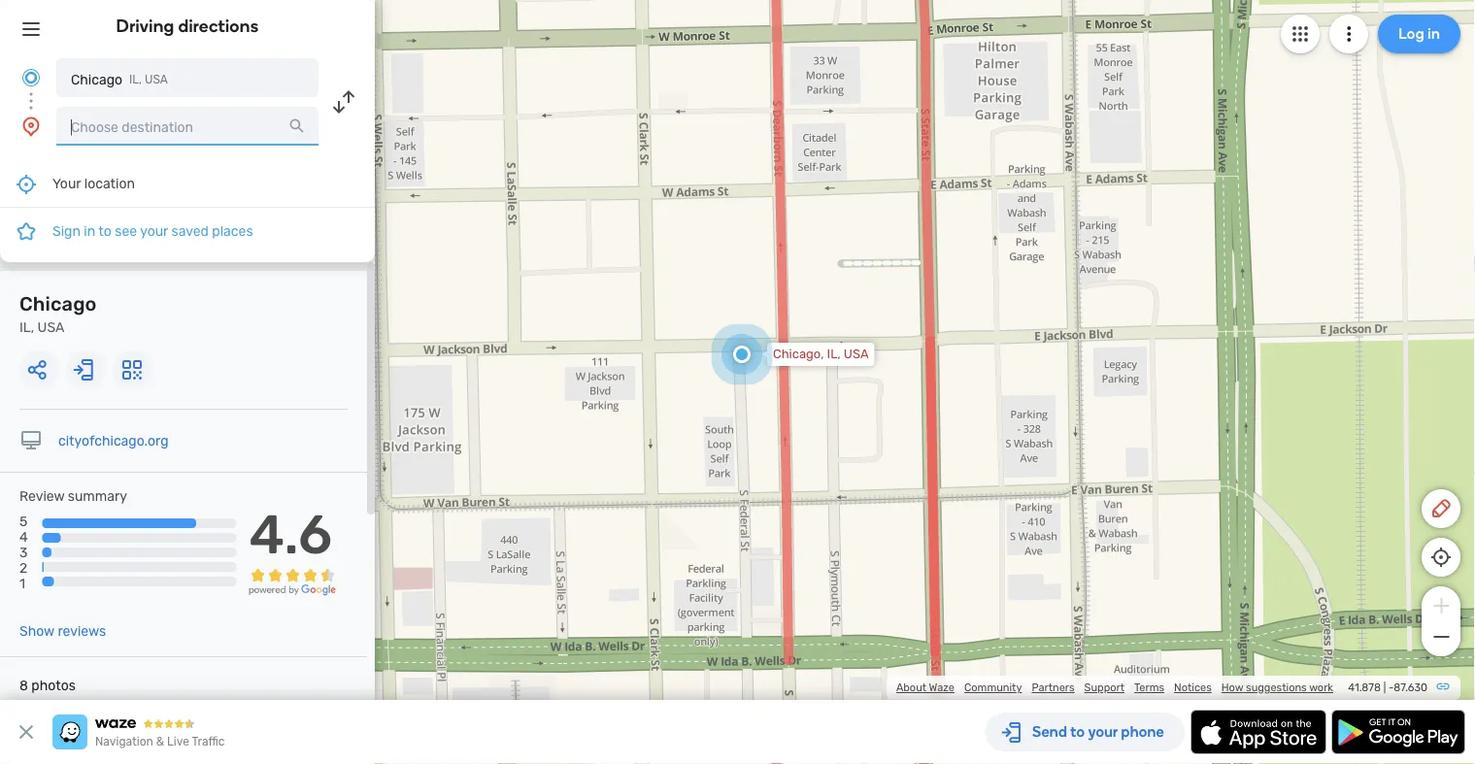 Task type: locate. For each thing, give the bounding box(es) containing it.
41.878
[[1349, 682, 1382, 695]]

il,
[[129, 73, 142, 86], [19, 319, 34, 335], [827, 347, 841, 362]]

87.630
[[1395, 682, 1428, 695]]

2
[[19, 561, 27, 577]]

1 vertical spatial chicago il, usa
[[19, 292, 97, 335]]

summary
[[68, 488, 127, 504]]

current location image
[[19, 66, 43, 89]]

x image
[[15, 721, 38, 744]]

41.878 | -87.630
[[1349, 682, 1428, 695]]

list box
[[0, 161, 375, 262]]

1 vertical spatial il,
[[19, 319, 34, 335]]

chicago il, usa down 'driving'
[[71, 71, 168, 87]]

8
[[19, 678, 28, 694]]

1 horizontal spatial il,
[[129, 73, 142, 86]]

Choose destination text field
[[56, 107, 319, 146]]

0 horizontal spatial usa
[[38, 319, 64, 335]]

directions
[[178, 16, 259, 36]]

0 vertical spatial chicago il, usa
[[71, 71, 168, 87]]

pencil image
[[1430, 497, 1454, 521]]

link image
[[1436, 679, 1452, 695]]

chicago
[[71, 71, 123, 87], [19, 292, 97, 315]]

chicago, il, usa
[[773, 347, 869, 362]]

|
[[1384, 682, 1387, 695]]

usa
[[145, 73, 168, 86], [38, 319, 64, 335], [844, 347, 869, 362]]

il, down star image
[[19, 319, 34, 335]]

chicago il, usa down star image
[[19, 292, 97, 335]]

4
[[19, 529, 28, 545]]

2 horizontal spatial usa
[[844, 347, 869, 362]]

navigation & live traffic
[[95, 736, 225, 749]]

zoom out image
[[1430, 626, 1454, 649]]

0 vertical spatial il,
[[129, 73, 142, 86]]

work
[[1310, 682, 1334, 695]]

1 horizontal spatial usa
[[145, 73, 168, 86]]

3
[[19, 545, 28, 561]]

5
[[19, 514, 28, 530]]

terms
[[1135, 682, 1165, 695]]

il, right chicago,
[[827, 347, 841, 362]]

support
[[1085, 682, 1125, 695]]

5 4 3 2 1
[[19, 514, 28, 592]]

chicago il, usa
[[71, 71, 168, 87], [19, 292, 97, 335]]

chicago right current location image
[[71, 71, 123, 87]]

2 vertical spatial usa
[[844, 347, 869, 362]]

notices link
[[1175, 682, 1212, 695]]

navigation
[[95, 736, 153, 749]]

chicago,
[[773, 347, 824, 362]]

0 vertical spatial usa
[[145, 73, 168, 86]]

community link
[[965, 682, 1023, 695]]

partners link
[[1032, 682, 1075, 695]]

1 vertical spatial usa
[[38, 319, 64, 335]]

cityofchicago.org link
[[58, 433, 169, 449]]

driving directions
[[116, 16, 259, 36]]

il, down 'driving'
[[129, 73, 142, 86]]

2 horizontal spatial il,
[[827, 347, 841, 362]]

chicago down star image
[[19, 292, 97, 315]]

-
[[1389, 682, 1395, 695]]

show reviews
[[19, 623, 106, 639]]



Task type: describe. For each thing, give the bounding box(es) containing it.
show
[[19, 623, 54, 639]]

traffic
[[192, 736, 225, 749]]

location image
[[19, 115, 43, 138]]

&
[[156, 736, 164, 749]]

about
[[897, 682, 927, 695]]

reviews
[[58, 623, 106, 639]]

about waze community partners support terms notices how suggestions work
[[897, 682, 1334, 695]]

review
[[19, 488, 64, 504]]

1
[[19, 576, 25, 592]]

terms link
[[1135, 682, 1165, 695]]

how suggestions work link
[[1222, 682, 1334, 695]]

photos
[[31, 678, 76, 694]]

how
[[1222, 682, 1244, 695]]

cityofchicago.org
[[58, 433, 169, 449]]

1 vertical spatial chicago
[[19, 292, 97, 315]]

notices
[[1175, 682, 1212, 695]]

partners
[[1032, 682, 1075, 695]]

2 vertical spatial il,
[[827, 347, 841, 362]]

about waze link
[[897, 682, 955, 695]]

zoom in image
[[1430, 595, 1454, 618]]

0 horizontal spatial il,
[[19, 319, 34, 335]]

support link
[[1085, 682, 1125, 695]]

review summary
[[19, 488, 127, 504]]

waze
[[929, 682, 955, 695]]

8 photos
[[19, 678, 76, 694]]

recenter image
[[15, 172, 38, 196]]

star image
[[15, 220, 38, 243]]

computer image
[[19, 429, 43, 453]]

suggestions
[[1247, 682, 1308, 695]]

4.6
[[249, 503, 332, 568]]

driving
[[116, 16, 174, 36]]

0 vertical spatial chicago
[[71, 71, 123, 87]]

live
[[167, 736, 189, 749]]

community
[[965, 682, 1023, 695]]



Task type: vqa. For each thing, say whether or not it's contained in the screenshot.
South Beach Miami Beach, FL 33139, USA
no



